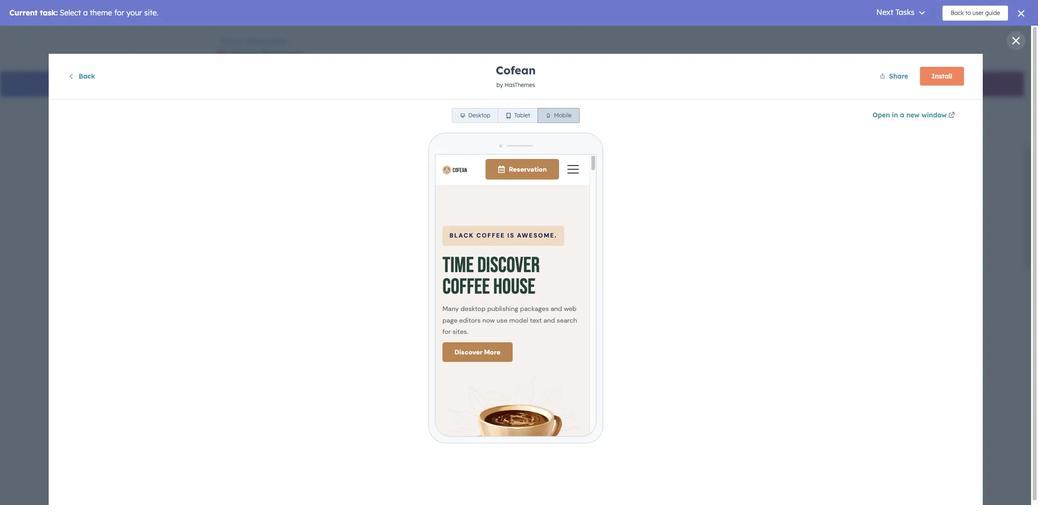 Task type: locate. For each thing, give the bounding box(es) containing it.
theme
[[246, 38, 265, 45]]

back to theme library link
[[216, 38, 288, 45]]

shop
[[231, 47, 258, 61]]

back to theme library
[[223, 38, 288, 45]]

themes
[[261, 47, 302, 61]]



Task type: describe. For each thing, give the bounding box(es) containing it.
library
[[267, 38, 288, 45]]

back
[[223, 38, 237, 45]]

shop themes
[[231, 47, 302, 61]]

close image
[[1013, 37, 1020, 45]]

to
[[239, 38, 245, 45]]



Task type: vqa. For each thing, say whether or not it's contained in the screenshot.
Shop Themes
yes



